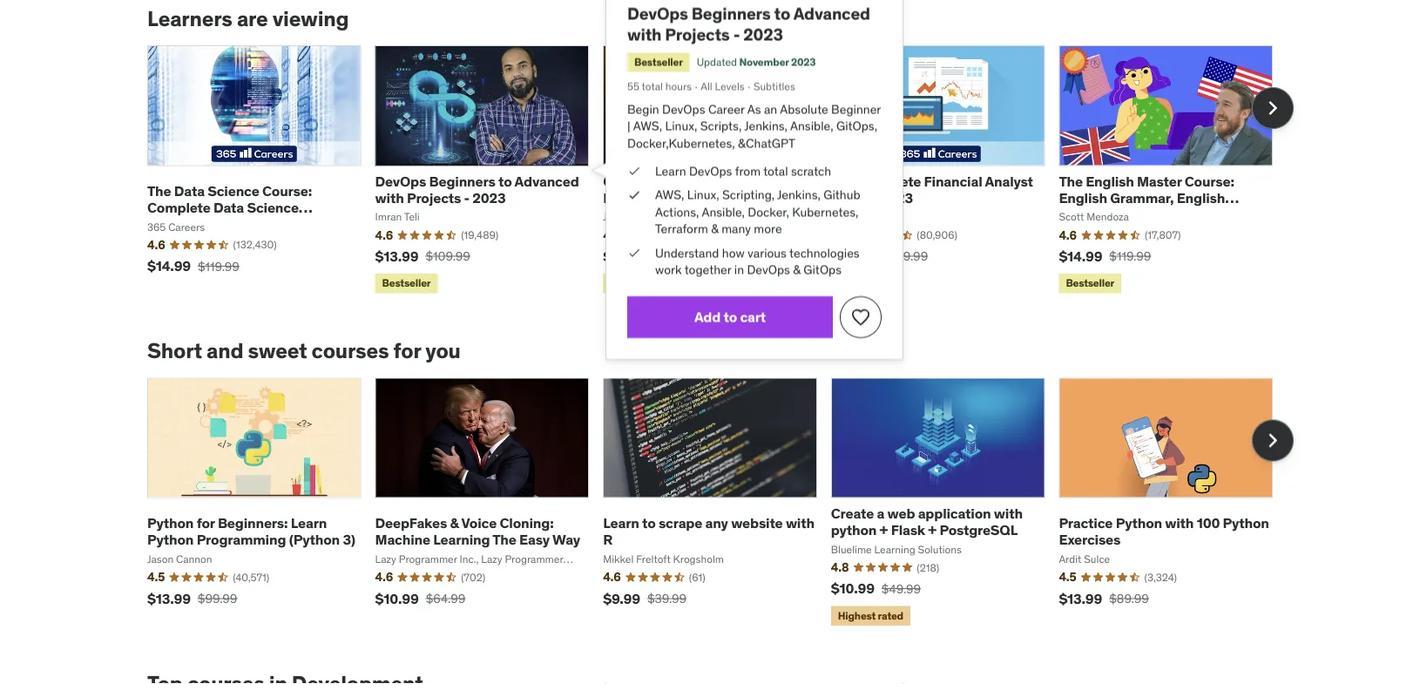 Task type: describe. For each thing, give the bounding box(es) containing it.
2023 inside the data science course: complete data science bootcamp 2023
[[218, 215, 251, 233]]

cloning:
[[500, 514, 554, 532]]

jenkins, inside aws, linux, scripting, jenkins, github actions, ansible, docker, kubernetes, terraform & many more
[[778, 187, 821, 203]]

web
[[888, 504, 915, 522]]

ansible, inside begin devops career as an absolute beginner | aws, linux, scripts, jenkins, ansible, gitops, docker,kubernetes, &chatgpt
[[791, 118, 834, 134]]

create a web application with python + flask + postgresql link
[[831, 504, 1023, 539]]

teli
[[404, 210, 420, 224]]

next image
[[1260, 94, 1287, 122]]

begin
[[628, 101, 660, 117]]

the complete financial analyst course 2023
[[831, 172, 1034, 207]]

scratch
[[792, 163, 832, 179]]

learn to scrape any website with r link
[[603, 514, 815, 549]]

website
[[731, 514, 783, 532]]

postgresql
[[940, 521, 1018, 539]]

1 vertical spatial bestseller
[[382, 277, 431, 290]]

beginner
[[832, 101, 881, 117]]

actions,
[[656, 204, 700, 220]]

& inside aws, linux, scripting, jenkins, github actions, ansible, docker, kubernetes, terraform & many more
[[712, 221, 719, 237]]

learn to scrape any website with r
[[603, 514, 815, 549]]

2 + from the left
[[929, 521, 937, 539]]

create a web application with python + flask + postgresql
[[831, 504, 1023, 539]]

devops beginners to advanced with projects - 2023 imran teli
[[375, 172, 579, 224]]

grammar,
[[1111, 189, 1174, 207]]

with for devops beginners to advanced with projects - 2023 imran teli
[[375, 189, 404, 207]]

carousel element for short and sweet courses for you
[[147, 378, 1294, 629]]

to inside the devops beginners to advanced with projects - 2023
[[775, 3, 791, 24]]

bootcamp
[[147, 215, 215, 233]]

the data science course: complete data science bootcamp 2023 link
[[147, 182, 313, 233]]

are
[[237, 6, 268, 32]]

speaking
[[1059, 205, 1121, 223]]

sweet
[[248, 338, 307, 364]]

practice
[[1059, 514, 1113, 532]]

with for create a web application with python + flask + postgresql
[[994, 504, 1023, 522]]

4.6
[[375, 227, 393, 243]]

hours
[[666, 80, 692, 93]]

0 vertical spatial bestseller
[[635, 55, 683, 69]]

learn for learn to scrape any website with r
[[603, 514, 640, 532]]

more
[[754, 221, 783, 237]]

all
[[701, 80, 713, 93]]

learn for learn devops from total scratch
[[656, 163, 687, 179]]

gitops,
[[837, 118, 878, 134]]

you
[[426, 338, 461, 364]]

learners are viewing
[[147, 6, 349, 32]]

55
[[628, 80, 640, 93]]

master
[[1138, 172, 1182, 190]]

work
[[656, 262, 682, 278]]

devops inside the devops beginners to advanced with projects - 2023
[[628, 3, 689, 24]]

exercises
[[1059, 531, 1121, 549]]

complete inside the complete financial analyst course 2023
[[858, 172, 922, 190]]

devops beginners to advanced with projects - 2023
[[628, 3, 871, 45]]

various
[[748, 245, 787, 261]]

deepfakes
[[375, 514, 447, 532]]

scrape
[[659, 514, 703, 532]]

short and sweet courses for you
[[147, 338, 461, 364]]

docker,kubernetes,
[[628, 135, 735, 151]]

technologies
[[790, 245, 860, 261]]

voice
[[462, 514, 497, 532]]

python for beginners: learn python programming (python 3)
[[147, 514, 356, 549]]

learn devops from total scratch
[[656, 163, 832, 179]]

create
[[831, 504, 874, 522]]

2023 inside the devops beginners to advanced with projects - 2023
[[744, 24, 784, 45]]

0 vertical spatial for
[[394, 338, 421, 364]]

practice python with 100 python exercises link
[[1059, 514, 1270, 549]]

the for english
[[1059, 172, 1083, 190]]

updated november 2023
[[697, 55, 816, 69]]

wishlist image
[[851, 307, 872, 328]]

2023 up subtitles
[[792, 55, 816, 69]]

many
[[722, 221, 752, 237]]

financial
[[924, 172, 983, 190]]

and
[[207, 338, 244, 364]]

aws, inside aws, linux, scripting, jenkins, github actions, ansible, docker, kubernetes, terraform & many more
[[656, 187, 685, 203]]

deepfakes & voice cloning: machine learning the easy way
[[375, 514, 580, 549]]

beginners:
[[218, 514, 288, 532]]

levels
[[715, 80, 745, 93]]

viewing
[[273, 6, 349, 32]]

scripts,
[[701, 118, 742, 134]]

jenkins, inside begin devops career as an absolute beginner | aws, linux, scripts, jenkins, ansible, gitops, docker,kubernetes, &chatgpt
[[745, 118, 788, 134]]

practice python with 100 python exercises
[[1059, 514, 1270, 549]]

complete inside the data science course: complete data science bootcamp 2023
[[147, 198, 211, 216]]

xsmall image
[[628, 187, 642, 204]]

- for devops beginners to advanced with projects - 2023
[[734, 24, 740, 45]]

aws, inside begin devops career as an absolute beginner | aws, linux, scripts, jenkins, ansible, gitops, docker,kubernetes, &chatgpt
[[634, 118, 663, 134]]

the complete financial analyst course 2023 link
[[831, 172, 1034, 207]]

$13.99
[[375, 247, 419, 265]]

learners
[[147, 6, 233, 32]]

devops beginners to advanced with projects - 2023 link for all levels
[[628, 3, 871, 45]]



Task type: locate. For each thing, give the bounding box(es) containing it.
1 + from the left
[[880, 521, 888, 539]]

english left grammar,
[[1059, 189, 1108, 207]]

1 horizontal spatial &
[[712, 221, 719, 237]]

2023 inside devops beginners to advanced with projects - 2023 imran teli
[[473, 189, 506, 207]]

0 horizontal spatial &
[[450, 514, 459, 532]]

1 horizontal spatial course:
[[1185, 172, 1235, 190]]

0 horizontal spatial -
[[464, 189, 470, 207]]

way
[[553, 531, 580, 549]]

application
[[918, 504, 992, 522]]

kubernetes,
[[793, 204, 859, 220]]

devops beginners to advanced with projects - 2023 link for (19,489)
[[375, 172, 579, 207]]

xsmall image for learn
[[628, 163, 642, 180]]

the up kubernetes,
[[831, 172, 855, 190]]

docker,
[[748, 204, 790, 220]]

0 vertical spatial projects
[[666, 24, 730, 45]]

beginners for devops beginners to advanced with projects - 2023 imran teli
[[429, 172, 496, 190]]

projects for devops beginners to advanced with projects - 2023 imran teli
[[407, 189, 461, 207]]

1 horizontal spatial beginners
[[692, 3, 771, 24]]

0 horizontal spatial devops beginners to advanced with projects - 2023 link
[[375, 172, 579, 207]]

0 horizontal spatial total
[[642, 80, 663, 93]]

together
[[685, 262, 732, 278]]

jenkins, down scratch
[[778, 187, 821, 203]]

0 vertical spatial devops beginners to advanced with projects - 2023 link
[[628, 3, 871, 45]]

machine
[[375, 531, 430, 549]]

begin devops career as an absolute beginner | aws, linux, scripts, jenkins, ansible, gitops, docker,kubernetes, &chatgpt
[[628, 101, 881, 151]]

aws, up actions,
[[656, 187, 685, 203]]

1 vertical spatial linux,
[[688, 187, 720, 203]]

for left you
[[394, 338, 421, 364]]

devops
[[628, 3, 689, 24], [663, 101, 706, 117], [690, 163, 733, 179], [375, 172, 426, 190], [748, 262, 791, 278]]

carousel element containing devops beginners to advanced with projects - 2023
[[147, 45, 1294, 297]]

linux, inside begin devops career as an absolute beginner | aws, linux, scripts, jenkins, ansible, gitops, docker,kubernetes, &chatgpt
[[666, 118, 698, 134]]

- up (19,489)
[[464, 189, 470, 207]]

the inside the complete financial analyst course 2023
[[831, 172, 855, 190]]

ansible, inside aws, linux, scripting, jenkins, github actions, ansible, docker, kubernetes, terraform & many more
[[702, 204, 745, 220]]

0 horizontal spatial +
[[880, 521, 888, 539]]

to inside button
[[724, 308, 738, 326]]

beginners
[[692, 3, 771, 24], [429, 172, 496, 190]]

projects inside devops beginners to advanced with projects - 2023 imran teli
[[407, 189, 461, 207]]

1 horizontal spatial data
[[214, 198, 244, 216]]

with inside create a web application with python + flask + postgresql
[[994, 504, 1023, 522]]

to inside devops beginners to advanced with projects - 2023 imran teli
[[499, 172, 512, 190]]

0 horizontal spatial ansible,
[[702, 204, 745, 220]]

course:
[[1185, 172, 1235, 190], [262, 182, 312, 200]]

deepfakes & voice cloning: machine learning the easy way link
[[375, 514, 580, 549]]

advanced inside the devops beginners to advanced with projects - 2023
[[794, 3, 871, 24]]

with right application at bottom
[[994, 504, 1023, 522]]

19489 reviews element
[[461, 228, 499, 243]]

bestseller down $13.99
[[382, 277, 431, 290]]

xsmall image left understand
[[628, 245, 642, 262]]

&chatgpt
[[738, 135, 796, 151]]

total right 55 on the left
[[642, 80, 663, 93]]

1 horizontal spatial -
[[734, 24, 740, 45]]

beginners up updated
[[692, 3, 771, 24]]

the inside the english master course: english grammar, english speaking
[[1059, 172, 1083, 190]]

2023 up (19,489)
[[473, 189, 506, 207]]

1 horizontal spatial +
[[929, 521, 937, 539]]

0 vertical spatial total
[[642, 80, 663, 93]]

1 vertical spatial for
[[197, 514, 215, 532]]

0 horizontal spatial data
[[174, 182, 205, 200]]

2 xsmall image from the top
[[628, 245, 642, 262]]

2023 right bootcamp
[[218, 215, 251, 233]]

add
[[695, 308, 721, 326]]

projects up teli
[[407, 189, 461, 207]]

bestseller
[[635, 55, 683, 69], [382, 277, 431, 290]]

1 carousel element from the top
[[147, 45, 1294, 297]]

jenkins,
[[745, 118, 788, 134], [778, 187, 821, 203]]

python
[[831, 521, 877, 539]]

1 horizontal spatial bestseller
[[635, 55, 683, 69]]

0 vertical spatial -
[[734, 24, 740, 45]]

with left "100" on the right bottom of page
[[1166, 514, 1194, 532]]

1 vertical spatial advanced
[[515, 172, 579, 190]]

github
[[824, 187, 861, 203]]

1 vertical spatial ansible,
[[702, 204, 745, 220]]

(python
[[289, 531, 340, 549]]

aws, linux, scripting, jenkins, github actions, ansible, docker, kubernetes, terraform & many more
[[656, 187, 861, 237]]

devops beginners to advanced with projects - 2023 link up (19,489)
[[375, 172, 579, 207]]

for left beginners:
[[197, 514, 215, 532]]

0 vertical spatial complete
[[858, 172, 922, 190]]

advanced
[[794, 3, 871, 24], [515, 172, 579, 190]]

$13.99 $109.99
[[375, 247, 471, 265]]

programming
[[197, 531, 286, 549]]

55 total hours
[[628, 80, 692, 93]]

2023 right course
[[880, 189, 913, 207]]

course: inside the data science course: complete data science bootcamp 2023
[[262, 182, 312, 200]]

xsmall image for understand
[[628, 245, 642, 262]]

from
[[736, 163, 761, 179]]

0 horizontal spatial learn
[[291, 514, 327, 532]]

aws,
[[634, 118, 663, 134], [656, 187, 685, 203]]

learn down docker,kubernetes,
[[656, 163, 687, 179]]

linux, inside aws, linux, scripting, jenkins, github actions, ansible, docker, kubernetes, terraform & many more
[[688, 187, 720, 203]]

- up updated november 2023
[[734, 24, 740, 45]]

bestseller up "55 total hours"
[[635, 55, 683, 69]]

projects inside the devops beginners to advanced with projects - 2023
[[666, 24, 730, 45]]

linux, up actions,
[[688, 187, 720, 203]]

devops inside understand how various technologies work together in devops & gitops
[[748, 262, 791, 278]]

ansible, up many at the right top of page
[[702, 204, 745, 220]]

course: inside the english master course: english grammar, english speaking
[[1185, 172, 1235, 190]]

learning
[[433, 531, 490, 549]]

python for beginners: learn python programming (python 3) link
[[147, 514, 356, 549]]

1 horizontal spatial devops beginners to advanced with projects - 2023 link
[[628, 3, 871, 45]]

english right grammar,
[[1177, 189, 1226, 207]]

beginners inside the devops beginners to advanced with projects - 2023
[[692, 3, 771, 24]]

short
[[147, 338, 202, 364]]

how
[[723, 245, 745, 261]]

the data science course: complete data science bootcamp 2023
[[147, 182, 312, 233]]

devops beginners to advanced with projects - 2023 link up updated november 2023
[[628, 3, 871, 45]]

aws, down begin at the top of page
[[634, 118, 663, 134]]

&
[[712, 221, 719, 237], [794, 262, 801, 278], [450, 514, 459, 532]]

for inside python for beginners: learn python programming (python 3)
[[197, 514, 215, 532]]

3)
[[343, 531, 356, 549]]

(19,489)
[[461, 228, 499, 242]]

1 vertical spatial projects
[[407, 189, 461, 207]]

total right from
[[764, 163, 789, 179]]

0 vertical spatial advanced
[[794, 3, 871, 24]]

0 horizontal spatial projects
[[407, 189, 461, 207]]

the inside the data science course: complete data science bootcamp 2023
[[147, 182, 171, 200]]

the english master course: english grammar, english speaking link
[[1059, 172, 1240, 223]]

ansible,
[[791, 118, 834, 134], [702, 204, 745, 220]]

subtitles
[[754, 80, 796, 93]]

1 horizontal spatial total
[[764, 163, 789, 179]]

to up november
[[775, 3, 791, 24]]

devops inside devops beginners to advanced with projects - 2023 imran teli
[[375, 172, 426, 190]]

0 horizontal spatial for
[[197, 514, 215, 532]]

0 vertical spatial xsmall image
[[628, 163, 642, 180]]

with inside the devops beginners to advanced with projects - 2023
[[628, 24, 662, 45]]

all levels
[[701, 80, 745, 93]]

2023 inside the complete financial analyst course 2023
[[880, 189, 913, 207]]

0 vertical spatial beginners
[[692, 3, 771, 24]]

beginners inside devops beginners to advanced with projects - 2023 imran teli
[[429, 172, 496, 190]]

with up imran
[[375, 189, 404, 207]]

learn right way
[[603, 514, 640, 532]]

1 horizontal spatial learn
[[603, 514, 640, 532]]

next image
[[1260, 427, 1287, 455]]

0 vertical spatial jenkins,
[[745, 118, 788, 134]]

& inside deepfakes & voice cloning: machine learning the easy way
[[450, 514, 459, 532]]

with right website
[[786, 514, 815, 532]]

0 horizontal spatial advanced
[[515, 172, 579, 190]]

1 horizontal spatial projects
[[666, 24, 730, 45]]

an
[[765, 101, 778, 117]]

& left voice
[[450, 514, 459, 532]]

1 vertical spatial complete
[[147, 198, 211, 216]]

for
[[394, 338, 421, 364], [197, 514, 215, 532]]

with inside practice python with 100 python exercises
[[1166, 514, 1194, 532]]

carousel element
[[147, 45, 1294, 297], [147, 378, 1294, 629]]

1 vertical spatial xsmall image
[[628, 245, 642, 262]]

terraform
[[656, 221, 709, 237]]

projects for devops beginners to advanced with projects - 2023
[[666, 24, 730, 45]]

the inside deepfakes & voice cloning: machine learning the easy way
[[493, 531, 517, 549]]

to left cart
[[724, 308, 738, 326]]

as
[[748, 101, 762, 117]]

r
[[603, 531, 613, 549]]

career
[[709, 101, 745, 117]]

devops down the various
[[748, 262, 791, 278]]

the left easy
[[493, 531, 517, 549]]

0 vertical spatial &
[[712, 221, 719, 237]]

course
[[831, 189, 877, 207]]

jenkins, up the &chatgpt
[[745, 118, 788, 134]]

linux, up docker,kubernetes,
[[666, 118, 698, 134]]

projects up updated
[[666, 24, 730, 45]]

devops down hours
[[663, 101, 706, 117]]

absolute
[[781, 101, 829, 117]]

understand how various technologies work together in devops & gitops
[[656, 245, 860, 278]]

- inside devops beginners to advanced with projects - 2023 imran teli
[[464, 189, 470, 207]]

advanced for devops beginners to advanced with projects - 2023 imran teli
[[515, 172, 579, 190]]

linux,
[[666, 118, 698, 134], [688, 187, 720, 203]]

& left gitops
[[794, 262, 801, 278]]

course: for english
[[1185, 172, 1235, 190]]

100
[[1197, 514, 1220, 532]]

the up bootcamp
[[147, 182, 171, 200]]

to inside learn to scrape any website with r
[[642, 514, 656, 532]]

1 vertical spatial &
[[794, 262, 801, 278]]

with inside learn to scrape any website with r
[[786, 514, 815, 532]]

1 vertical spatial -
[[464, 189, 470, 207]]

with inside devops beginners to advanced with projects - 2023 imran teli
[[375, 189, 404, 207]]

the up speaking
[[1059, 172, 1083, 190]]

devops up teli
[[375, 172, 426, 190]]

ansible, down absolute
[[791, 118, 834, 134]]

1 horizontal spatial ansible,
[[791, 118, 834, 134]]

1 vertical spatial jenkins,
[[778, 187, 821, 203]]

$109.99
[[426, 249, 471, 264]]

beginners up (19,489)
[[429, 172, 496, 190]]

advanced for devops beginners to advanced with projects - 2023
[[794, 3, 871, 24]]

+ left flask
[[880, 521, 888, 539]]

& left many at the right top of page
[[712, 221, 719, 237]]

0 vertical spatial ansible,
[[791, 118, 834, 134]]

devops up "55 total hours"
[[628, 3, 689, 24]]

1 vertical spatial carousel element
[[147, 378, 1294, 629]]

1 xsmall image from the top
[[628, 163, 642, 180]]

the english master course: english grammar, english speaking
[[1059, 172, 1235, 223]]

0 horizontal spatial complete
[[147, 198, 211, 216]]

+
[[880, 521, 888, 539], [929, 521, 937, 539]]

carousel element for learners are viewing
[[147, 45, 1294, 297]]

english up speaking
[[1086, 172, 1135, 190]]

add to cart button
[[628, 296, 833, 338]]

beginners for devops beginners to advanced with projects - 2023
[[692, 3, 771, 24]]

to left scrape
[[642, 514, 656, 532]]

1 horizontal spatial complete
[[858, 172, 922, 190]]

2 carousel element from the top
[[147, 378, 1294, 629]]

2 horizontal spatial learn
[[656, 163, 687, 179]]

complete
[[858, 172, 922, 190], [147, 198, 211, 216]]

november
[[740, 55, 789, 69]]

data
[[174, 182, 205, 200], [214, 198, 244, 216]]

0 vertical spatial carousel element
[[147, 45, 1294, 297]]

understand
[[656, 245, 720, 261]]

xsmall image up xsmall icon
[[628, 163, 642, 180]]

advanced inside devops beginners to advanced with projects - 2023 imran teli
[[515, 172, 579, 190]]

flask
[[891, 521, 926, 539]]

1 horizontal spatial for
[[394, 338, 421, 364]]

updated
[[697, 55, 738, 69]]

- for devops beginners to advanced with projects - 2023 imran teli
[[464, 189, 470, 207]]

easy
[[520, 531, 550, 549]]

0 horizontal spatial beginners
[[429, 172, 496, 190]]

1 horizontal spatial advanced
[[794, 3, 871, 24]]

a
[[877, 504, 885, 522]]

to up (19,489)
[[499, 172, 512, 190]]

with for devops beginners to advanced with projects - 2023
[[628, 24, 662, 45]]

devops inside begin devops career as an absolute beginner | aws, linux, scripts, jenkins, ansible, gitops, docker,kubernetes, &chatgpt
[[663, 101, 706, 117]]

learn inside python for beginners: learn python programming (python 3)
[[291, 514, 327, 532]]

2 vertical spatial &
[[450, 514, 459, 532]]

1 vertical spatial devops beginners to advanced with projects - 2023 link
[[375, 172, 579, 207]]

0 vertical spatial linux,
[[666, 118, 698, 134]]

courses
[[312, 338, 389, 364]]

0 horizontal spatial course:
[[262, 182, 312, 200]]

1 vertical spatial aws,
[[656, 187, 685, 203]]

carousel element containing create a web application with python + flask + postgresql
[[147, 378, 1294, 629]]

+ right flask
[[929, 521, 937, 539]]

0 horizontal spatial bestseller
[[382, 277, 431, 290]]

xsmall image
[[628, 163, 642, 180], [628, 245, 642, 262]]

total
[[642, 80, 663, 93], [764, 163, 789, 179]]

2 horizontal spatial &
[[794, 262, 801, 278]]

learn inside learn to scrape any website with r
[[603, 514, 640, 532]]

& inside understand how various technologies work together in devops & gitops
[[794, 262, 801, 278]]

- inside the devops beginners to advanced with projects - 2023
[[734, 24, 740, 45]]

devops left from
[[690, 163, 733, 179]]

0 vertical spatial aws,
[[634, 118, 663, 134]]

2023 up november
[[744, 24, 784, 45]]

with up 55 on the left
[[628, 24, 662, 45]]

course: for science
[[262, 182, 312, 200]]

1 vertical spatial total
[[764, 163, 789, 179]]

-
[[734, 24, 740, 45], [464, 189, 470, 207]]

the for complete
[[147, 182, 171, 200]]

|
[[628, 118, 631, 134]]

learn left the 3)
[[291, 514, 327, 532]]

the for course
[[831, 172, 855, 190]]

analyst
[[985, 172, 1034, 190]]

any
[[706, 514, 729, 532]]

learn
[[656, 163, 687, 179], [291, 514, 327, 532], [603, 514, 640, 532]]

1 vertical spatial beginners
[[429, 172, 496, 190]]



Task type: vqa. For each thing, say whether or not it's contained in the screenshot.
CREATE A WEB APPLICATION WITH PYTHON + FLASK + POSTGRESQL
yes



